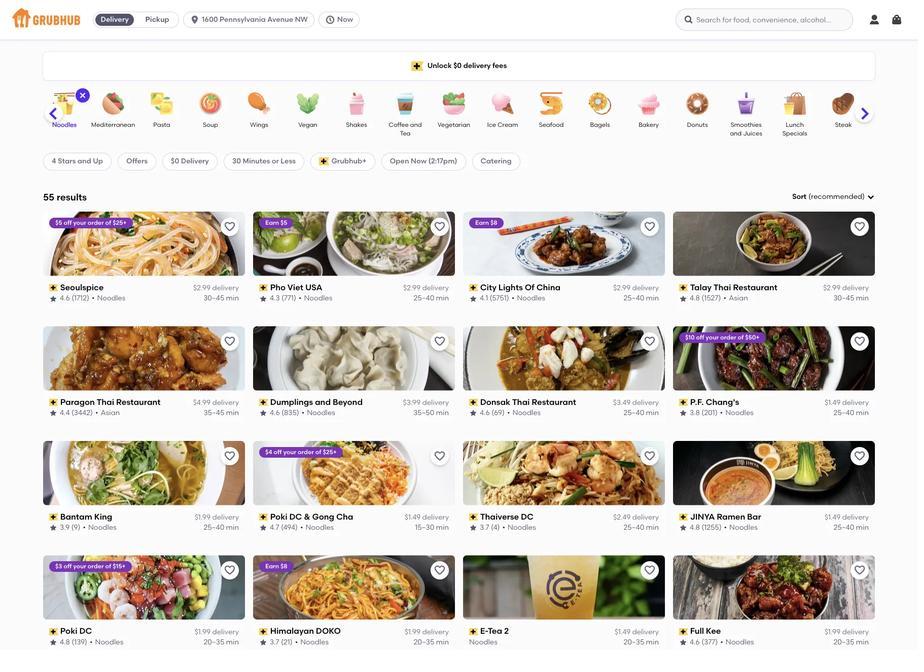 Task type: describe. For each thing, give the bounding box(es) containing it.
25–40 for pho viet usa
[[414, 294, 435, 303]]

of for p.f. chang's
[[738, 334, 744, 341]]

• for p.f. chang's
[[721, 409, 723, 417]]

your for p.f. chang's
[[706, 334, 719, 341]]

delivery button
[[93, 12, 136, 28]]

dumplings
[[270, 397, 313, 407]]

$0 delivery
[[171, 157, 209, 166]]

talay thai restaurant logo image
[[674, 212, 876, 276]]

ice cream image
[[485, 92, 521, 115]]

paragon thai restaurant logo image
[[43, 326, 245, 391]]

nw
[[295, 15, 308, 24]]

himalayan doko
[[270, 627, 341, 636]]

• noodles for full kee
[[721, 638, 755, 647]]

full
[[691, 627, 705, 636]]

25–40 for jinya ramen bar
[[834, 523, 855, 532]]

$2.99 for city
[[614, 284, 631, 292]]

bantam king logo image
[[43, 441, 245, 505]]

30
[[232, 157, 241, 166]]

star icon image for thaiverse dc
[[470, 524, 478, 532]]

20–35 min for full kee
[[834, 638, 869, 647]]

• noodles for thaiverse dc
[[503, 523, 536, 532]]

bantam king
[[60, 512, 112, 522]]

earn $5
[[265, 219, 288, 226]]

thaiverse dc logo image
[[463, 441, 665, 505]]

25–40 min for bantam king
[[204, 523, 239, 532]]

55 results
[[43, 191, 87, 203]]

(4)
[[491, 523, 500, 532]]

donsak
[[481, 397, 511, 407]]

e-tea 2 logo image
[[463, 556, 665, 620]]

$1.49 for e-tea 2
[[615, 628, 631, 636]]

1 $2.99 from the left
[[193, 284, 211, 292]]

25–40 min for p.f. chang's
[[834, 409, 869, 417]]

$1.49 delivery for jinya ramen bar
[[825, 513, 869, 522]]

noodles down the noodles image
[[52, 121, 77, 128]]

$3 off your order of $15+
[[55, 563, 126, 570]]

4.6 for dumplings and beyond
[[270, 409, 280, 417]]

4
[[52, 157, 56, 166]]

(69)
[[492, 409, 505, 417]]

stars
[[58, 157, 76, 166]]

lunch specials image
[[778, 92, 813, 115]]

4.8 (1255)
[[690, 523, 722, 532]]

3.7 for himalayan doko
[[270, 638, 279, 647]]

(9)
[[71, 523, 80, 532]]

25–40 for city lights of china
[[624, 294, 645, 303]]

off for poki dc & gong cha
[[274, 448, 282, 456]]

viet
[[288, 283, 304, 292]]

beyond
[[333, 397, 363, 407]]

full kee logo image
[[674, 556, 876, 620]]

star icon image for city lights of china
[[470, 295, 478, 303]]

(1527)
[[702, 294, 721, 303]]

4.8 (139)
[[60, 638, 87, 647]]

dc for poki dc & gong cha
[[290, 512, 302, 522]]

noodles down e-
[[470, 638, 498, 647]]

1 vertical spatial now
[[411, 157, 427, 166]]

subscription pass image for city lights of china
[[470, 284, 478, 291]]

4.6 (377)
[[690, 638, 718, 647]]

min for thaiverse dc
[[646, 523, 659, 532]]

1600 pennsylvania avenue nw
[[202, 15, 308, 24]]

• for poki dc
[[90, 638, 93, 647]]

china
[[537, 283, 561, 292]]

mediterranean
[[91, 121, 135, 128]]

2 $5 from the left
[[281, 219, 288, 226]]

shakes image
[[339, 92, 375, 115]]

• for seoulspice
[[92, 294, 95, 303]]

pasta
[[153, 121, 170, 128]]

and for smoothies and juices
[[730, 130, 742, 137]]

minutes
[[243, 157, 270, 166]]

pho viet usa
[[270, 283, 323, 292]]

soup image
[[193, 92, 228, 115]]

min for full kee
[[857, 638, 869, 647]]

$3
[[55, 563, 62, 570]]

dumplings and beyond logo image
[[253, 326, 455, 391]]

restaurant for paragon thai restaurant
[[116, 397, 161, 407]]

bar
[[748, 512, 762, 522]]

asian for talay
[[729, 294, 749, 303]]

vegan
[[299, 121, 318, 128]]

p.f. chang's  logo image
[[674, 326, 876, 391]]

$8 for city
[[491, 219, 498, 226]]

paragon thai restaurant
[[60, 397, 161, 407]]

star icon image for donsak thai restaurant
[[470, 409, 478, 417]]

min for donsak thai restaurant
[[646, 409, 659, 417]]

30–45 for seoulspice
[[204, 294, 224, 303]]

ramen
[[717, 512, 746, 522]]

cream
[[498, 121, 519, 128]]

$5 off your order of $25+
[[55, 219, 127, 226]]

thaiverse dc
[[481, 512, 534, 522]]

$4 off your order of $25+
[[265, 448, 337, 456]]

earn for of
[[476, 219, 489, 226]]

restaurant for donsak thai restaurant
[[532, 397, 577, 407]]

4.8 (1527)
[[690, 294, 721, 303]]

25–40 for p.f. chang's
[[834, 409, 855, 417]]

subscription pass image for paragon thai restaurant
[[49, 399, 58, 406]]

$1.99 for poki dc
[[195, 628, 211, 636]]

noodles for poki dc & gong cha
[[306, 523, 334, 532]]

delivery for pho viet usa
[[423, 284, 449, 292]]

talay
[[691, 283, 712, 292]]

lunch specials
[[783, 121, 808, 137]]

4.3 (771)
[[270, 294, 296, 303]]

donsak thai restaurant  logo image
[[463, 326, 665, 391]]

4.4
[[60, 409, 70, 417]]

• noodles for bantam king
[[83, 523, 117, 532]]

open
[[390, 157, 409, 166]]

order for seoulspice
[[88, 219, 104, 226]]

doko
[[316, 627, 341, 636]]

subscription pass image for poki dc
[[49, 628, 58, 635]]

poki dc & gong cha
[[270, 512, 353, 522]]

• noodles for poki dc & gong cha
[[300, 523, 334, 532]]

vegetarian image
[[437, 92, 472, 115]]

seoulspice logo image
[[43, 212, 245, 276]]

city lights of china logo image
[[463, 212, 665, 276]]

0 vertical spatial $0
[[454, 61, 462, 70]]

30 minutes or less
[[232, 157, 296, 166]]

and left up
[[78, 157, 91, 166]]

4.6 (69)
[[480, 409, 505, 417]]

your for poki dc & gong cha
[[283, 448, 297, 456]]

paragon
[[60, 397, 95, 407]]

(
[[809, 192, 812, 201]]

$1.99 for himalayan doko
[[405, 628, 421, 636]]

delivery for e-tea 2
[[633, 628, 659, 636]]

svg image inside main navigation 'navigation'
[[869, 14, 881, 26]]

noodles for poki dc
[[95, 638, 124, 647]]

3.9
[[60, 523, 70, 532]]

deli image
[[875, 92, 911, 115]]

$50+
[[746, 334, 760, 341]]

star icon image for paragon thai restaurant
[[49, 409, 57, 417]]

cha
[[337, 512, 353, 522]]

$3.49
[[614, 398, 631, 407]]

bagels image
[[583, 92, 618, 115]]

himalayan doko logo image
[[253, 556, 455, 620]]

$8 for himalayan
[[281, 563, 288, 570]]

1 horizontal spatial delivery
[[181, 157, 209, 166]]

of for poki dc
[[105, 563, 111, 570]]

mediterranean image
[[95, 92, 131, 115]]

3.7 (4)
[[480, 523, 500, 532]]

order for p.f. chang's
[[721, 334, 737, 341]]

• for bantam king
[[83, 523, 86, 532]]

20–35 min for himalayan doko
[[414, 638, 449, 647]]

svg image inside now button
[[325, 15, 335, 25]]

(2:17pm)
[[429, 157, 458, 166]]

pho viet usa logo image
[[253, 212, 455, 276]]

bakery
[[639, 121, 659, 128]]

35–50
[[414, 409, 435, 417]]

up
[[93, 157, 103, 166]]

$2.99 for pho
[[403, 284, 421, 292]]

• for pho viet usa
[[299, 294, 302, 303]]

grubhub plus flag logo image for unlock $0 delivery fees
[[411, 61, 424, 71]]

delivery for paragon thai restaurant
[[212, 398, 239, 407]]

open now (2:17pm)
[[390, 157, 458, 166]]

thai for paragon
[[97, 397, 114, 407]]

• noodles for jinya ramen bar
[[725, 523, 758, 532]]

himalayan
[[270, 627, 314, 636]]

min for e-tea 2
[[646, 638, 659, 647]]

4.7 (494)
[[270, 523, 298, 532]]

20–35 for full kee
[[834, 638, 855, 647]]

(3442)
[[72, 409, 93, 417]]

subscription pass image for e-tea 2
[[470, 628, 478, 635]]

3.9 (9)
[[60, 523, 80, 532]]

noodles for himalayan doko
[[301, 638, 329, 647]]

30–45 for talay thai restaurant
[[834, 294, 855, 303]]

off for poki dc
[[64, 563, 72, 570]]

offers
[[126, 157, 148, 166]]

• for thaiverse dc
[[503, 523, 506, 532]]

(835)
[[282, 409, 299, 417]]

1 $5 from the left
[[55, 219, 62, 226]]

1 horizontal spatial tea
[[488, 627, 503, 636]]

pickup
[[145, 15, 169, 24]]

min for seoulspice
[[226, 294, 239, 303]]

35–50 min
[[414, 409, 449, 417]]

noodles for jinya ramen bar
[[730, 523, 758, 532]]

star icon image for bantam king
[[49, 524, 57, 532]]

subscription pass image for jinya ramen bar
[[680, 514, 689, 521]]

1600 pennsylvania avenue nw button
[[183, 12, 319, 28]]

25–40 min for pho viet usa
[[414, 294, 449, 303]]

4.3
[[270, 294, 280, 303]]

star icon image for jinya ramen bar
[[680, 524, 688, 532]]

$3.99 delivery
[[403, 398, 449, 407]]

avenue
[[268, 15, 293, 24]]

donuts image
[[680, 92, 716, 115]]

25–40 min for city lights of china
[[624, 294, 659, 303]]

smoothies and juices image
[[729, 92, 764, 115]]

pennsylvania
[[220, 15, 266, 24]]



Task type: locate. For each thing, give the bounding box(es) containing it.
0 horizontal spatial thai
[[97, 397, 114, 407]]

dc
[[290, 512, 302, 522], [521, 512, 534, 522], [79, 627, 92, 636]]

$1.99
[[195, 513, 211, 522], [195, 628, 211, 636], [405, 628, 421, 636], [825, 628, 841, 636]]

• for donsak thai restaurant
[[508, 409, 510, 417]]

• noodles for himalayan doko
[[295, 638, 329, 647]]

0 horizontal spatial poki
[[60, 627, 77, 636]]

svg image
[[891, 14, 903, 26], [190, 15, 200, 25], [325, 15, 335, 25], [684, 15, 694, 25], [867, 193, 876, 201]]

$1.49 delivery for poki dc & gong cha
[[405, 513, 449, 522]]

min for talay thai restaurant
[[857, 294, 869, 303]]

subscription pass image left full
[[680, 628, 689, 635]]

earn $8 for city
[[476, 219, 498, 226]]

noodles down of
[[517, 294, 546, 303]]

0 horizontal spatial restaurant
[[116, 397, 161, 407]]

min for p.f. chang's
[[857, 409, 869, 417]]

0 horizontal spatial $25+
[[113, 219, 127, 226]]

star icon image for seoulspice
[[49, 295, 57, 303]]

talay thai restaurant
[[691, 283, 778, 292]]

30–45 min
[[204, 294, 239, 303], [834, 294, 869, 303]]

(139)
[[72, 638, 87, 647]]

1 horizontal spatial $5
[[281, 219, 288, 226]]

1 horizontal spatial now
[[411, 157, 427, 166]]

0 vertical spatial 3.7
[[480, 523, 490, 532]]

asian
[[729, 294, 749, 303], [101, 409, 120, 417]]

$2.99 delivery
[[193, 284, 239, 292], [403, 284, 449, 292], [614, 284, 659, 292], [824, 284, 869, 292]]

tea inside the coffee and tea
[[400, 130, 411, 137]]

gong
[[312, 512, 335, 522]]

• right (4)
[[503, 523, 506, 532]]

4.8 for jinya ramen bar
[[690, 523, 700, 532]]

1 vertical spatial earn $8
[[265, 563, 288, 570]]

noodles right (377)
[[726, 638, 755, 647]]

• right "(1712)"
[[92, 294, 95, 303]]

20–35 min for e-tea 2
[[624, 638, 659, 647]]

25–40 min for donsak thai restaurant
[[624, 409, 659, 417]]

noodles down gong
[[306, 523, 334, 532]]

noodles right (139)
[[95, 638, 124, 647]]

1 horizontal spatial dc
[[290, 512, 302, 522]]

min for paragon thai restaurant
[[226, 409, 239, 417]]

restaurant down talay thai restaurant logo
[[734, 283, 778, 292]]

dc up (139)
[[79, 627, 92, 636]]

noodles image
[[47, 92, 82, 115]]

1 vertical spatial 4.8
[[690, 523, 700, 532]]

earn for usa
[[265, 219, 279, 226]]

min
[[226, 294, 239, 303], [436, 294, 449, 303], [646, 294, 659, 303], [857, 294, 869, 303], [226, 409, 239, 417], [436, 409, 449, 417], [646, 409, 659, 417], [857, 409, 869, 417], [226, 523, 239, 532], [436, 523, 449, 532], [646, 523, 659, 532], [857, 523, 869, 532], [226, 638, 239, 647], [436, 638, 449, 647], [646, 638, 659, 647], [857, 638, 869, 647]]

and inside the coffee and tea
[[410, 121, 422, 128]]

subscription pass image left jinya at the bottom of page
[[680, 514, 689, 521]]

$1.99 delivery for himalayan doko
[[405, 628, 449, 636]]

2 horizontal spatial thai
[[714, 283, 732, 292]]

• right (494)
[[300, 523, 303, 532]]

• right (3442)
[[95, 409, 98, 417]]

subscription pass image left thaiverse
[[470, 514, 478, 521]]

svg image
[[869, 14, 881, 26], [79, 91, 87, 99]]

1 horizontal spatial $0
[[454, 61, 462, 70]]

None field
[[793, 192, 876, 202]]

and right coffee
[[410, 121, 422, 128]]

poki up 4.7
[[270, 512, 288, 522]]

soup
[[203, 121, 218, 128]]

dc left &
[[290, 512, 302, 522]]

2 $2.99 delivery from the left
[[403, 284, 449, 292]]

star icon image left '4.4'
[[49, 409, 57, 417]]

subscription pass image left donsak
[[470, 399, 478, 406]]

noodles for full kee
[[726, 638, 755, 647]]

your for seoulspice
[[73, 219, 86, 226]]

bantam
[[60, 512, 92, 522]]

0 horizontal spatial • asian
[[95, 409, 120, 417]]

grubhub plus flag logo image
[[411, 61, 424, 71], [319, 158, 330, 166]]

2 vertical spatial 4.8
[[60, 638, 70, 647]]

star icon image left 4.6 (69)
[[470, 409, 478, 417]]

$1.99 delivery for poki dc
[[195, 628, 239, 636]]

0 horizontal spatial $8
[[281, 563, 288, 570]]

city
[[481, 283, 497, 292]]

$1.49 for p.f. chang's
[[825, 398, 841, 407]]

noodles for seoulspice
[[97, 294, 125, 303]]

star icon image for poki dc & gong cha
[[259, 524, 267, 532]]

jinya ramen bar
[[691, 512, 762, 522]]

subscription pass image
[[470, 284, 478, 291], [680, 284, 689, 291], [259, 399, 268, 406], [49, 514, 58, 521], [680, 514, 689, 521], [259, 628, 268, 635]]

1 vertical spatial 3.7
[[270, 638, 279, 647]]

$1.99 for bantam king
[[195, 513, 211, 522]]

$15+
[[113, 563, 126, 570]]

2 30–45 from the left
[[834, 294, 855, 303]]

0 horizontal spatial asian
[[101, 409, 120, 417]]

0 vertical spatial asian
[[729, 294, 749, 303]]

subscription pass image left 'city'
[[470, 284, 478, 291]]

20–35 for himalayan doko
[[414, 638, 435, 647]]

$0 right offers at the top of page
[[171, 157, 179, 166]]

• for jinya ramen bar
[[725, 523, 727, 532]]

p.f. chang's
[[691, 397, 740, 407]]

delivery for donsak thai restaurant
[[633, 398, 659, 407]]

shakes
[[346, 121, 367, 128]]

• noodles down usa
[[299, 294, 333, 303]]

pickup button
[[136, 12, 179, 28]]

1 vertical spatial • asian
[[95, 409, 120, 417]]

star icon image left 4.6 (1712)
[[49, 295, 57, 303]]

min for dumplings and beyond
[[436, 409, 449, 417]]

4.8 down 'talay' on the right of page
[[690, 294, 700, 303]]

your for poki dc
[[73, 563, 86, 570]]

• noodles down of
[[512, 294, 546, 303]]

noodles for pho viet usa
[[304, 294, 333, 303]]

1 30–45 min from the left
[[204, 294, 239, 303]]

subscription pass image
[[49, 284, 58, 291], [259, 284, 268, 291], [49, 399, 58, 406], [470, 399, 478, 406], [680, 399, 689, 406], [259, 514, 268, 521], [470, 514, 478, 521], [49, 628, 58, 635], [470, 628, 478, 635], [680, 628, 689, 635]]

and left beyond
[[315, 397, 331, 407]]

4.6 left (835)
[[270, 409, 280, 417]]

juices
[[744, 130, 763, 137]]

noodles down king
[[88, 523, 117, 532]]

$1.49 for jinya ramen bar
[[825, 513, 841, 522]]

delivery for full kee
[[843, 628, 869, 636]]

1 vertical spatial delivery
[[181, 157, 209, 166]]

0 vertical spatial svg image
[[869, 14, 881, 26]]

• down jinya ramen bar
[[725, 523, 727, 532]]

seoulspice
[[60, 283, 104, 292]]

•
[[92, 294, 95, 303], [299, 294, 302, 303], [512, 294, 515, 303], [724, 294, 727, 303], [95, 409, 98, 417], [302, 409, 305, 417], [508, 409, 510, 417], [721, 409, 723, 417], [83, 523, 86, 532], [300, 523, 303, 532], [503, 523, 506, 532], [725, 523, 727, 532], [90, 638, 93, 647], [295, 638, 298, 647], [721, 638, 724, 647]]

$1.99 for full kee
[[825, 628, 841, 636]]

2 20–35 from the left
[[414, 638, 435, 647]]

4.6 for seoulspice
[[60, 294, 70, 303]]

• for talay thai restaurant
[[724, 294, 727, 303]]

$0 right 'unlock'
[[454, 61, 462, 70]]

ice cream
[[488, 121, 519, 128]]

dc for poki dc
[[79, 627, 92, 636]]

noodles for p.f. chang's
[[726, 409, 754, 417]]

thai right donsak
[[513, 397, 530, 407]]

25–40 for thaiverse dc
[[624, 523, 645, 532]]

dumplings and beyond
[[270, 397, 363, 407]]

$2.49 delivery
[[614, 513, 659, 522]]

noodles
[[52, 121, 77, 128], [97, 294, 125, 303], [304, 294, 333, 303], [517, 294, 546, 303], [307, 409, 335, 417], [513, 409, 541, 417], [726, 409, 754, 417], [88, 523, 117, 532], [306, 523, 334, 532], [508, 523, 536, 532], [730, 523, 758, 532], [95, 638, 124, 647], [301, 638, 329, 647], [470, 638, 498, 647], [726, 638, 755, 647]]

1 horizontal spatial 3.7
[[480, 523, 490, 532]]

poki dc & gong cha logo image
[[253, 441, 455, 505]]

1 vertical spatial $0
[[171, 157, 179, 166]]

25–40 min
[[414, 294, 449, 303], [624, 294, 659, 303], [624, 409, 659, 417], [834, 409, 869, 417], [204, 523, 239, 532], [624, 523, 659, 532], [834, 523, 869, 532]]

1 vertical spatial grubhub plus flag logo image
[[319, 158, 330, 166]]

now right nw
[[337, 15, 353, 24]]

subscription pass image for bantam king
[[49, 514, 58, 521]]

0 horizontal spatial grubhub plus flag logo image
[[319, 158, 330, 166]]

min for pho viet usa
[[436, 294, 449, 303]]

restaurant down donsak thai restaurant  logo
[[532, 397, 577, 407]]

$10
[[686, 334, 695, 341]]

25–40
[[414, 294, 435, 303], [624, 294, 645, 303], [624, 409, 645, 417], [834, 409, 855, 417], [204, 523, 224, 532], [624, 523, 645, 532], [834, 523, 855, 532]]

city lights of china
[[481, 283, 561, 292]]

• noodles down thaiverse dc
[[503, 523, 536, 532]]

30–45 min for seoulspice
[[204, 294, 239, 303]]

3.8
[[690, 409, 700, 417]]

0 horizontal spatial 3.7
[[270, 638, 279, 647]]

• down lights
[[512, 294, 515, 303]]

1 vertical spatial svg image
[[79, 91, 87, 99]]

$1.49 delivery for e-tea 2
[[615, 628, 659, 636]]

steak image
[[826, 92, 862, 115]]

Search for food, convenience, alcohol... search field
[[676, 9, 854, 31]]

unlock
[[428, 61, 452, 70]]

• for city lights of china
[[512, 294, 515, 303]]

your right $4
[[283, 448, 297, 456]]

star icon image for p.f. chang's
[[680, 409, 688, 417]]

delivery left pickup
[[101, 15, 129, 24]]

pasta image
[[144, 92, 180, 115]]

subscription pass image left 'talay' on the right of page
[[680, 284, 689, 291]]

subscription pass image for full kee
[[680, 628, 689, 635]]

(1255)
[[702, 523, 722, 532]]

)
[[863, 192, 865, 201]]

min for city lights of china
[[646, 294, 659, 303]]

1 horizontal spatial restaurant
[[532, 397, 577, 407]]

poki dc
[[60, 627, 92, 636]]

0 horizontal spatial 30–45 min
[[204, 294, 239, 303]]

star icon image for poki dc
[[49, 639, 57, 647]]

1 horizontal spatial $8
[[491, 219, 498, 226]]

0 vertical spatial grubhub plus flag logo image
[[411, 61, 424, 71]]

main navigation navigation
[[0, 0, 919, 40]]

• asian down the paragon thai restaurant
[[95, 409, 120, 417]]

0 vertical spatial now
[[337, 15, 353, 24]]

star icon image left "3.9" on the bottom left of the page
[[49, 524, 57, 532]]

2 horizontal spatial restaurant
[[734, 283, 778, 292]]

and down smoothies
[[730, 130, 742, 137]]

noodles for thaiverse dc
[[508, 523, 536, 532]]

1 20–35 from the left
[[204, 638, 224, 647]]

min for himalayan doko
[[436, 638, 449, 647]]

off
[[64, 219, 72, 226], [697, 334, 705, 341], [274, 448, 282, 456], [64, 563, 72, 570]]

0 horizontal spatial dc
[[79, 627, 92, 636]]

0 vertical spatial poki
[[270, 512, 288, 522]]

grubhub plus flag logo image for grubhub+
[[319, 158, 330, 166]]

15–30
[[415, 523, 435, 532]]

2 horizontal spatial dc
[[521, 512, 534, 522]]

• asian for talay
[[724, 294, 749, 303]]

• noodles for poki dc
[[90, 638, 124, 647]]

subscription pass image left pho
[[259, 284, 268, 291]]

subscription pass image left p.f.
[[680, 399, 689, 406]]

star icon image left 4.8 (1255) on the right bottom of the page
[[680, 524, 688, 532]]

star icon image left 4.8 (1527) at the top right
[[680, 295, 688, 303]]

• noodles for donsak thai restaurant
[[508, 409, 541, 417]]

donuts
[[687, 121, 708, 128]]

• right (835)
[[302, 409, 305, 417]]

$0
[[454, 61, 462, 70], [171, 157, 179, 166]]

off right $4
[[274, 448, 282, 456]]

2 20–35 min from the left
[[414, 638, 449, 647]]

seafood image
[[534, 92, 570, 115]]

1 30–45 from the left
[[204, 294, 224, 303]]

0 vertical spatial delivery
[[101, 15, 129, 24]]

(494)
[[281, 523, 298, 532]]

• down chang's
[[721, 409, 723, 417]]

1 horizontal spatial svg image
[[869, 14, 881, 26]]

1 horizontal spatial thai
[[513, 397, 530, 407]]

subscription pass image left poki dc
[[49, 628, 58, 635]]

0 horizontal spatial svg image
[[79, 91, 87, 99]]

and for coffee and tea
[[410, 121, 422, 128]]

(201)
[[702, 409, 718, 417]]

catering
[[481, 157, 512, 166]]

2 $2.99 from the left
[[403, 284, 421, 292]]

svg image inside 1600 pennsylvania avenue nw button
[[190, 15, 200, 25]]

donsak thai restaurant
[[481, 397, 577, 407]]

30–45 min for talay thai restaurant
[[834, 294, 869, 303]]

3.7 (21)
[[270, 638, 293, 647]]

• right (21)
[[295, 638, 298, 647]]

4.8 left (139)
[[60, 638, 70, 647]]

4.6 left (69)
[[480, 409, 490, 417]]

delivery for talay thai restaurant
[[843, 284, 869, 292]]

dc right thaiverse
[[521, 512, 534, 522]]

bagels
[[591, 121, 610, 128]]

of
[[105, 219, 111, 226], [738, 334, 744, 341], [316, 448, 322, 456], [105, 563, 111, 570]]

star icon image left 3.7 (4)
[[470, 524, 478, 532]]

asian for paragon
[[101, 409, 120, 417]]

poki up the '4.8 (139)'
[[60, 627, 77, 636]]

jinya
[[691, 512, 715, 522]]

your down results
[[73, 219, 86, 226]]

• right the (1527)
[[724, 294, 727, 303]]

your right $3
[[73, 563, 86, 570]]

off for p.f. chang's
[[697, 334, 705, 341]]

star icon image left 4.1
[[470, 295, 478, 303]]

star icon image left 4.6 (835)
[[259, 409, 267, 417]]

0 vertical spatial 4.8
[[690, 294, 700, 303]]

0 horizontal spatial earn $8
[[265, 563, 288, 570]]

$1.99 delivery for bantam king
[[195, 513, 239, 522]]

off down the 55 results
[[64, 219, 72, 226]]

save this restaurant button
[[221, 218, 239, 236], [431, 218, 449, 236], [641, 218, 659, 236], [851, 218, 869, 236], [221, 332, 239, 351], [431, 332, 449, 351], [641, 332, 659, 351], [851, 332, 869, 351], [221, 447, 239, 465], [431, 447, 449, 465], [641, 447, 659, 465], [851, 447, 869, 465], [221, 562, 239, 580], [431, 562, 449, 580], [641, 562, 659, 580], [851, 562, 869, 580]]

save this restaurant image
[[224, 221, 236, 233], [434, 221, 446, 233], [224, 335, 236, 348], [224, 450, 236, 462], [644, 450, 656, 462], [224, 565, 236, 577]]

0 horizontal spatial 30–45
[[204, 294, 224, 303]]

2 30–45 min from the left
[[834, 294, 869, 303]]

tea
[[400, 130, 411, 137], [488, 627, 503, 636]]

star icon image left 3.7 (21) at the bottom of the page
[[259, 639, 267, 647]]

• for poki dc & gong cha
[[300, 523, 303, 532]]

coffee and tea image
[[388, 92, 423, 115]]

of for poki dc & gong cha
[[316, 448, 322, 456]]

4 $2.99 delivery from the left
[[824, 284, 869, 292]]

grubhub plus flag logo image left "grubhub+"
[[319, 158, 330, 166]]

• right (377)
[[721, 638, 724, 647]]

of
[[525, 283, 535, 292]]

and for dumplings and beyond
[[315, 397, 331, 407]]

fees
[[493, 61, 507, 70]]

4.6 left "(1712)"
[[60, 294, 70, 303]]

1 vertical spatial tea
[[488, 627, 503, 636]]

1 horizontal spatial asian
[[729, 294, 749, 303]]

full kee
[[691, 627, 722, 636]]

star icon image for dumplings and beyond
[[259, 409, 267, 417]]

0 horizontal spatial $0
[[171, 157, 179, 166]]

star icon image left 4.6 (377)
[[680, 639, 688, 647]]

e-tea 2
[[481, 627, 509, 636]]

3.7 left (4)
[[480, 523, 490, 532]]

4.8 for talay thai restaurant
[[690, 294, 700, 303]]

noodles down dumplings and beyond
[[307, 409, 335, 417]]

now button
[[319, 12, 364, 28]]

bakery image
[[631, 92, 667, 115]]

1 horizontal spatial grubhub plus flag logo image
[[411, 61, 424, 71]]

tea down coffee
[[400, 130, 411, 137]]

4 $2.99 from the left
[[824, 284, 841, 292]]

1 vertical spatial $25+
[[323, 448, 337, 456]]

• noodles down donsak thai restaurant
[[508, 409, 541, 417]]

• right (771) at the top left
[[299, 294, 302, 303]]

1 horizontal spatial 30–45 min
[[834, 294, 869, 303]]

poki
[[270, 512, 288, 522], [60, 627, 77, 636]]

• noodles down himalayan doko
[[295, 638, 329, 647]]

steak
[[836, 121, 853, 128]]

0 horizontal spatial $5
[[55, 219, 62, 226]]

none field containing sort
[[793, 192, 876, 202]]

30–45
[[204, 294, 224, 303], [834, 294, 855, 303]]

earn
[[265, 219, 279, 226], [476, 219, 489, 226], [265, 563, 279, 570]]

off right $3
[[64, 563, 72, 570]]

• asian
[[724, 294, 749, 303], [95, 409, 120, 417]]

coffee
[[389, 121, 409, 128]]

3 $2.99 from the left
[[614, 284, 631, 292]]

1 $2.99 delivery from the left
[[193, 284, 239, 292]]

star icon image left 3.8 at the bottom of page
[[680, 409, 688, 417]]

wings image
[[242, 92, 277, 115]]

(5751)
[[490, 294, 509, 303]]

$3.99
[[403, 398, 421, 407]]

4.8 for poki dc
[[60, 638, 70, 647]]

subscription pass image for donsak thai restaurant
[[470, 399, 478, 406]]

save this restaurant image
[[644, 221, 656, 233], [854, 221, 866, 233], [434, 335, 446, 348], [644, 335, 656, 348], [854, 335, 866, 348], [434, 450, 446, 462], [854, 450, 866, 462], [434, 565, 446, 577], [644, 565, 656, 577], [854, 565, 866, 577]]

$3.49 delivery
[[614, 398, 659, 407]]

(21)
[[281, 638, 293, 647]]

star icon image left "4.3"
[[259, 295, 267, 303]]

0 vertical spatial tea
[[400, 130, 411, 137]]

off right '$10'
[[697, 334, 705, 341]]

1 horizontal spatial poki
[[270, 512, 288, 522]]

0 vertical spatial • asian
[[724, 294, 749, 303]]

noodles down usa
[[304, 294, 333, 303]]

1 horizontal spatial 30–45
[[834, 294, 855, 303]]

20–35 for e-tea 2
[[624, 638, 645, 647]]

20–35 min for poki dc
[[204, 638, 239, 647]]

noodles down thaiverse dc
[[508, 523, 536, 532]]

delivery for himalayan doko
[[423, 628, 449, 636]]

1 horizontal spatial • asian
[[724, 294, 749, 303]]

35–45 min
[[204, 409, 239, 417]]

0 horizontal spatial tea
[[400, 130, 411, 137]]

$25+
[[113, 219, 127, 226], [323, 448, 337, 456]]

tea left 2
[[488, 627, 503, 636]]

thai up the (1527)
[[714, 283, 732, 292]]

4.6 (835)
[[270, 409, 299, 417]]

thaiverse
[[481, 512, 519, 522]]

sort ( recommended )
[[793, 192, 865, 201]]

0 vertical spatial $8
[[491, 219, 498, 226]]

1 vertical spatial asian
[[101, 409, 120, 417]]

poki for poki dc & gong cha
[[270, 512, 288, 522]]

sort
[[793, 192, 807, 201]]

4 20–35 min from the left
[[834, 638, 869, 647]]

star icon image for talay thai restaurant
[[680, 295, 688, 303]]

delivery for jinya ramen bar
[[843, 513, 869, 522]]

poki for poki dc
[[60, 627, 77, 636]]

$2.49
[[614, 513, 631, 522]]

and inside smoothies and juices
[[730, 130, 742, 137]]

1 vertical spatial poki
[[60, 627, 77, 636]]

4.6 (1712)
[[60, 294, 89, 303]]

noodles down chang's
[[726, 409, 754, 417]]

• right (139)
[[90, 638, 93, 647]]

recommended
[[812, 192, 863, 201]]

ice
[[488, 121, 496, 128]]

vegetarian
[[438, 121, 471, 128]]

0 vertical spatial $25+
[[113, 219, 127, 226]]

delivery
[[101, 15, 129, 24], [181, 157, 209, 166]]

1600
[[202, 15, 218, 24]]

jinya ramen bar logo image
[[674, 441, 876, 505]]

• noodles for seoulspice
[[92, 294, 125, 303]]

delivery
[[464, 61, 491, 70], [212, 284, 239, 292], [423, 284, 449, 292], [633, 284, 659, 292], [843, 284, 869, 292], [212, 398, 239, 407], [423, 398, 449, 407], [633, 398, 659, 407], [843, 398, 869, 407], [212, 513, 239, 522], [423, 513, 449, 522], [633, 513, 659, 522], [843, 513, 869, 522], [212, 628, 239, 636], [423, 628, 449, 636], [633, 628, 659, 636], [843, 628, 869, 636]]

kee
[[706, 627, 722, 636]]

subscription pass image left bantam
[[49, 514, 58, 521]]

off for seoulspice
[[64, 219, 72, 226]]

delivery inside button
[[101, 15, 129, 24]]

• noodles down ramen
[[725, 523, 758, 532]]

1 vertical spatial $8
[[281, 563, 288, 570]]

0 horizontal spatial now
[[337, 15, 353, 24]]

4.6 down full
[[690, 638, 700, 647]]

0 horizontal spatial delivery
[[101, 15, 129, 24]]

1 horizontal spatial $25+
[[323, 448, 337, 456]]

• noodles down dumplings and beyond
[[302, 409, 335, 417]]

3 $2.99 delivery from the left
[[614, 284, 659, 292]]

0 vertical spatial earn $8
[[476, 219, 498, 226]]

delivery down soup at the top of the page
[[181, 157, 209, 166]]

subscription pass image left paragon
[[49, 399, 58, 406]]

3 20–35 from the left
[[624, 638, 645, 647]]

star icon image
[[49, 295, 57, 303], [259, 295, 267, 303], [470, 295, 478, 303], [680, 295, 688, 303], [49, 409, 57, 417], [259, 409, 267, 417], [470, 409, 478, 417], [680, 409, 688, 417], [49, 524, 57, 532], [259, 524, 267, 532], [470, 524, 478, 532], [680, 524, 688, 532], [49, 639, 57, 647], [259, 639, 267, 647], [680, 639, 688, 647]]

• for himalayan doko
[[295, 638, 298, 647]]

thai right paragon
[[97, 397, 114, 407]]

1 20–35 min from the left
[[204, 638, 239, 647]]

e-
[[481, 627, 488, 636]]

4.7
[[270, 523, 279, 532]]

poki dc logo image
[[43, 556, 245, 620]]

• noodles down chang's
[[721, 409, 754, 417]]

1 horizontal spatial earn $8
[[476, 219, 498, 226]]

subscription pass image for pho viet usa
[[259, 284, 268, 291]]

$2.99 delivery for talay
[[824, 284, 869, 292]]

• noodles down kee
[[721, 638, 755, 647]]

asian down the paragon thai restaurant
[[101, 409, 120, 417]]

king
[[94, 512, 112, 522]]

delivery for thaiverse dc
[[633, 513, 659, 522]]

3 20–35 min from the left
[[624, 638, 659, 647]]

4 20–35 from the left
[[834, 638, 855, 647]]

4.1
[[480, 294, 488, 303]]

subscription pass image for p.f. chang's
[[680, 399, 689, 406]]

• asian down 'talay thai restaurant'
[[724, 294, 749, 303]]

• noodles down king
[[83, 523, 117, 532]]

grubhub plus flag logo image left 'unlock'
[[411, 61, 424, 71]]

now inside button
[[337, 15, 353, 24]]

vegan image
[[290, 92, 326, 115]]

star icon image left the '4.8 (139)'
[[49, 639, 57, 647]]

3.7 left (21)
[[270, 638, 279, 647]]

4.8 down jinya at the bottom of page
[[690, 523, 700, 532]]



Task type: vqa. For each thing, say whether or not it's contained in the screenshot.
N
no



